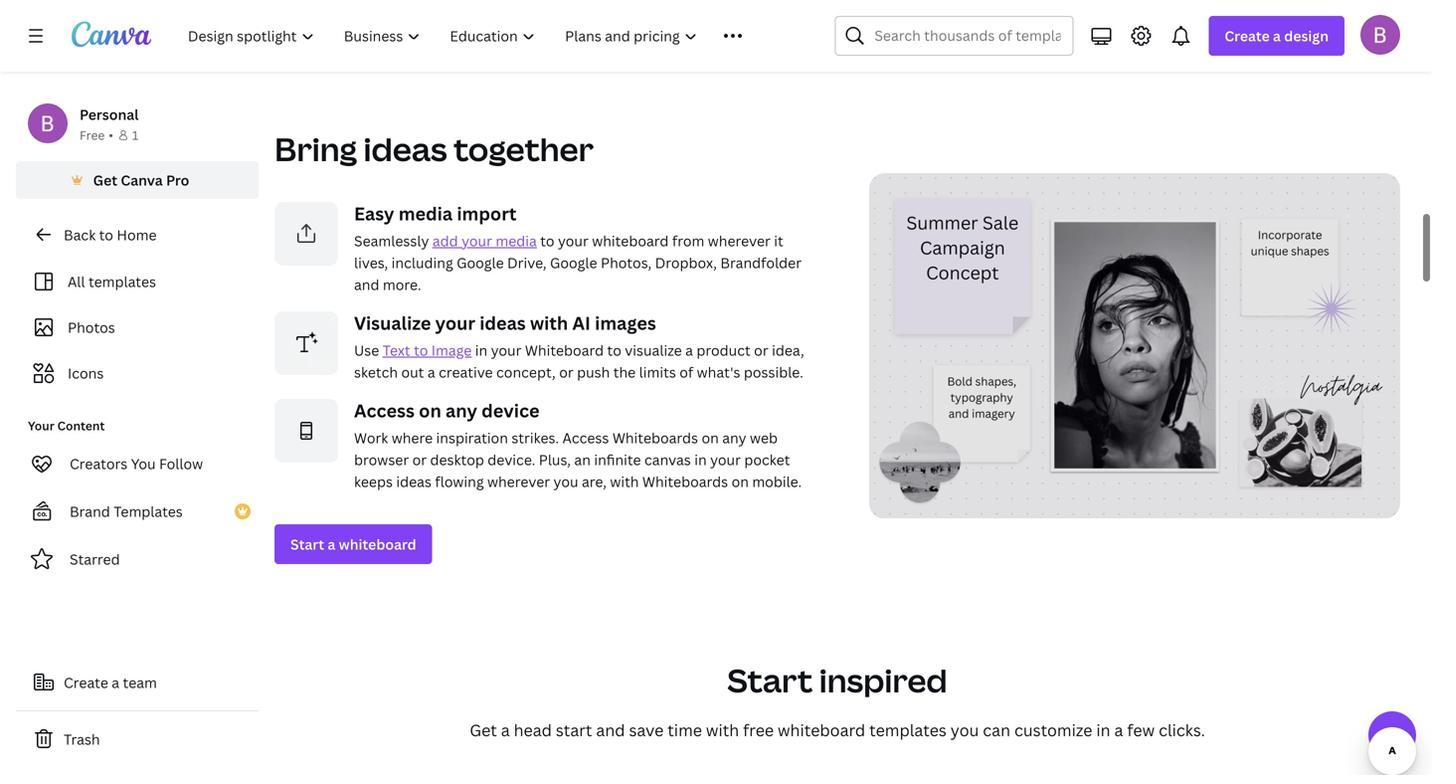 Task type: describe. For each thing, give the bounding box(es) containing it.
import
[[457, 201, 517, 226]]

pro
[[166, 171, 189, 190]]

from
[[673, 231, 705, 250]]

0 vertical spatial access
[[354, 398, 415, 423]]

start a whiteboard link for your content
[[870, 0, 1028, 33]]

photos
[[68, 318, 115, 337]]

start for visualize your ideas with ai images
[[291, 535, 324, 554]]

0 horizontal spatial templates
[[89, 272, 156, 291]]

sketch
[[354, 362, 398, 381]]

concept,
[[497, 362, 556, 381]]

your down 'import'
[[462, 231, 493, 250]]

content
[[57, 417, 105, 434]]

to your whiteboard from wherever it lives, including google drive, google photos, dropbox, brandfolder and more.
[[354, 231, 802, 294]]

drive,
[[508, 253, 547, 272]]

lives,
[[354, 253, 388, 272]]

to up out
[[414, 341, 428, 359]]

canvas
[[645, 450, 691, 469]]

ideas inside access on any device work where inspiration strikes. access whiteboards on any web browser or desktop device. plus, an infinite canvas in your pocket keeps ideas flowing wherever you are, with whiteboards on mobile.
[[396, 472, 432, 491]]

save
[[629, 719, 664, 741]]

time
[[668, 719, 703, 741]]

your content
[[28, 417, 105, 434]]

text to image link
[[383, 341, 472, 359]]

free
[[743, 719, 774, 741]]

start
[[556, 719, 593, 741]]

seamlessly
[[354, 231, 429, 250]]

mobile.
[[753, 472, 802, 491]]

get for get canva pro
[[93, 171, 117, 190]]

and inside to your whiteboard from wherever it lives, including google drive, google photos, dropbox, brandfolder and more.
[[354, 275, 380, 294]]

strikes.
[[512, 428, 559, 447]]

2 google from the left
[[550, 253, 598, 272]]

1 vertical spatial and
[[596, 719, 625, 741]]

photos link
[[28, 308, 247, 346]]

product
[[697, 341, 751, 359]]

back to home
[[64, 225, 157, 244]]

start a whiteboard for visualize your ideas with ai images
[[291, 535, 417, 554]]

1 horizontal spatial you
[[951, 719, 980, 741]]

device.
[[488, 450, 536, 469]]

2 vertical spatial on
[[732, 472, 749, 491]]

starred
[[70, 550, 120, 569]]

or for to
[[559, 362, 574, 381]]

2 horizontal spatial in
[[1097, 719, 1111, 741]]

•
[[109, 127, 113, 143]]

all templates
[[68, 272, 156, 291]]

2 vertical spatial start
[[728, 659, 813, 702]]

browser
[[354, 450, 409, 469]]

infinite
[[594, 450, 641, 469]]

your for ideas
[[436, 311, 476, 335]]

can
[[983, 719, 1011, 741]]

a inside dropdown button
[[1274, 26, 1282, 45]]

flowing
[[435, 472, 484, 491]]

easy
[[354, 201, 395, 226]]

0 vertical spatial ideas
[[364, 127, 447, 170]]

creators
[[70, 454, 128, 473]]

including
[[392, 253, 453, 272]]

idea,
[[772, 341, 805, 359]]

web
[[750, 428, 778, 447]]

0 horizontal spatial media
[[399, 201, 453, 226]]

all
[[68, 272, 85, 291]]

Search search field
[[875, 17, 1061, 55]]

create for create a team
[[64, 673, 108, 692]]

1
[[132, 127, 139, 143]]

get a head start and save time with free whiteboard templates you can customize in a few clicks.
[[470, 719, 1206, 741]]

push
[[577, 362, 610, 381]]

what's
[[697, 362, 741, 381]]

back to home link
[[16, 215, 259, 255]]

1 vertical spatial on
[[702, 428, 719, 447]]

trash link
[[16, 719, 259, 759]]

create a team button
[[16, 663, 259, 703]]

a inside button
[[112, 673, 120, 692]]

to inside "link"
[[99, 225, 113, 244]]

seamlessly add your media
[[354, 231, 537, 250]]

in inside "in your whiteboard to visualize a product or idea, sketch out a creative concept, or push the limits of what's possible."
[[475, 341, 488, 359]]

1 horizontal spatial any
[[723, 428, 747, 447]]

1 google from the left
[[457, 253, 504, 272]]

easy media import image
[[275, 202, 338, 265]]

more.
[[383, 275, 421, 294]]

start a whiteboard link for visualize your ideas with ai images
[[275, 524, 433, 564]]

your inside access on any device work where inspiration strikes. access whiteboards on any web browser or desktop device. plus, an infinite canvas in your pocket keeps ideas flowing wherever you are, with whiteboards on mobile.
[[711, 450, 741, 469]]

wherever inside to your whiteboard from wherever it lives, including google drive, google photos, dropbox, brandfolder and more.
[[708, 231, 771, 250]]

are,
[[582, 472, 607, 491]]

get canva pro button
[[16, 161, 259, 199]]

work
[[354, 428, 388, 447]]

follow
[[159, 454, 203, 473]]

free
[[80, 127, 105, 143]]

bring
[[275, 127, 357, 170]]

an
[[575, 450, 591, 469]]

start a whiteboard for your content
[[886, 3, 1012, 22]]

easy media import
[[354, 201, 517, 226]]

head
[[514, 719, 552, 741]]

personal
[[80, 105, 139, 124]]

image
[[432, 341, 472, 359]]

plus,
[[539, 450, 571, 469]]

with inside access on any device work where inspiration strikes. access whiteboards on any web browser or desktop device. plus, an infinite canvas in your pocket keeps ideas flowing wherever you are, with whiteboards on mobile.
[[610, 472, 639, 491]]

start for your content
[[886, 3, 920, 22]]



Task type: vqa. For each thing, say whether or not it's contained in the screenshot.
Owner button
no



Task type: locate. For each thing, give the bounding box(es) containing it.
use
[[354, 341, 379, 359]]

with
[[530, 311, 568, 335], [610, 472, 639, 491], [706, 719, 740, 741]]

access on any device image
[[275, 399, 338, 462]]

visualize your ideas with ai images
[[354, 311, 657, 335]]

media
[[399, 201, 453, 226], [496, 231, 537, 250]]

dropbox,
[[655, 253, 717, 272]]

and
[[354, 275, 380, 294], [596, 719, 625, 741]]

create inside button
[[64, 673, 108, 692]]

in your whiteboard to visualize a product or idea, sketch out a creative concept, or push the limits of what's possible.
[[354, 341, 805, 381]]

inspired
[[820, 659, 948, 702]]

google down "add your media" 'link'
[[457, 253, 504, 272]]

1 horizontal spatial templates
[[870, 719, 947, 741]]

ideas down browser
[[396, 472, 432, 491]]

bob builder image
[[1361, 15, 1401, 54]]

limits
[[639, 362, 676, 381]]

1 vertical spatial you
[[951, 719, 980, 741]]

you
[[131, 454, 156, 473]]

1 vertical spatial or
[[559, 362, 574, 381]]

trash
[[64, 730, 100, 749]]

1 vertical spatial with
[[610, 472, 639, 491]]

top level navigation element
[[175, 16, 787, 56], [175, 16, 787, 56]]

1 vertical spatial get
[[470, 719, 497, 741]]

bring ideas together
[[275, 127, 594, 170]]

1 horizontal spatial start
[[728, 659, 813, 702]]

on down pocket
[[732, 472, 749, 491]]

1 horizontal spatial wherever
[[708, 231, 771, 250]]

2 vertical spatial with
[[706, 719, 740, 741]]

0 horizontal spatial with
[[530, 311, 568, 335]]

customize
[[1015, 719, 1093, 741]]

in up creative
[[475, 341, 488, 359]]

0 vertical spatial templates
[[89, 272, 156, 291]]

free •
[[80, 127, 113, 143]]

media up add
[[399, 201, 453, 226]]

ideas up "easy media import" on the top left of page
[[364, 127, 447, 170]]

your
[[462, 231, 493, 250], [558, 231, 589, 250], [436, 311, 476, 335], [491, 341, 522, 359], [711, 450, 741, 469]]

create left 'design'
[[1225, 26, 1270, 45]]

a
[[923, 3, 931, 22], [1274, 26, 1282, 45], [686, 341, 694, 359], [428, 362, 436, 381], [328, 535, 336, 554], [112, 673, 120, 692], [501, 719, 510, 741], [1115, 719, 1124, 741]]

2 horizontal spatial on
[[732, 472, 749, 491]]

access up an
[[563, 428, 609, 447]]

templates
[[114, 502, 183, 521]]

possible.
[[744, 362, 804, 381]]

1 vertical spatial start a whiteboard
[[291, 535, 417, 554]]

any up inspiration
[[446, 398, 478, 423]]

to up the
[[608, 341, 622, 359]]

1 horizontal spatial start a whiteboard link
[[870, 0, 1028, 33]]

few
[[1128, 719, 1155, 741]]

and down the lives,
[[354, 275, 380, 294]]

0 horizontal spatial on
[[419, 398, 442, 423]]

team
[[123, 673, 157, 692]]

0 horizontal spatial start a whiteboard link
[[275, 524, 433, 564]]

0 vertical spatial start a whiteboard
[[886, 3, 1012, 22]]

2 vertical spatial or
[[413, 450, 427, 469]]

your inside "in your whiteboard to visualize a product or idea, sketch out a creative concept, or push the limits of what's possible."
[[491, 341, 522, 359]]

2 vertical spatial in
[[1097, 719, 1111, 741]]

clicks.
[[1159, 719, 1206, 741]]

use text to image
[[354, 341, 472, 359]]

wherever up brandfolder
[[708, 231, 771, 250]]

pocket
[[745, 450, 791, 469]]

get left the canva
[[93, 171, 117, 190]]

or for device
[[413, 450, 427, 469]]

out
[[401, 362, 424, 381]]

visualize
[[625, 341, 682, 359]]

templates down inspired
[[870, 719, 947, 741]]

create inside dropdown button
[[1225, 26, 1270, 45]]

brand
[[70, 502, 110, 521]]

whiteboards up the canvas
[[613, 428, 699, 447]]

2 horizontal spatial with
[[706, 719, 740, 741]]

on
[[419, 398, 442, 423], [702, 428, 719, 447], [732, 472, 749, 491]]

1 horizontal spatial start a whiteboard
[[886, 3, 1012, 22]]

0 horizontal spatial start a whiteboard
[[291, 535, 417, 554]]

whiteboards down the canvas
[[643, 472, 729, 491]]

your up ai
[[558, 231, 589, 250]]

inspiration
[[436, 428, 508, 447]]

whiteboards
[[613, 428, 699, 447], [643, 472, 729, 491]]

or inside access on any device work where inspiration strikes. access whiteboards on any web browser or desktop device. plus, an infinite canvas in your pocket keeps ideas flowing wherever you are, with whiteboards on mobile.
[[413, 450, 427, 469]]

in right the canvas
[[695, 450, 707, 469]]

1 horizontal spatial on
[[702, 428, 719, 447]]

icons link
[[28, 354, 247, 392]]

1 horizontal spatial and
[[596, 719, 625, 741]]

with down infinite
[[610, 472, 639, 491]]

1 vertical spatial create
[[64, 673, 108, 692]]

add
[[433, 231, 458, 250]]

starred link
[[16, 539, 259, 579]]

and left save
[[596, 719, 625, 741]]

0 horizontal spatial and
[[354, 275, 380, 294]]

access on any device work where inspiration strikes. access whiteboards on any web browser or desktop device. plus, an infinite canvas in your pocket keeps ideas flowing wherever you are, with whiteboards on mobile.
[[354, 398, 802, 491]]

1 vertical spatial templates
[[870, 719, 947, 741]]

brand templates
[[70, 502, 183, 521]]

brand templates link
[[16, 492, 259, 531]]

0 vertical spatial any
[[446, 398, 478, 423]]

you
[[554, 472, 579, 491], [951, 719, 980, 741]]

of
[[680, 362, 694, 381]]

you left can
[[951, 719, 980, 741]]

create for create a design
[[1225, 26, 1270, 45]]

0 vertical spatial get
[[93, 171, 117, 190]]

1 horizontal spatial access
[[563, 428, 609, 447]]

create a team
[[64, 673, 157, 692]]

home
[[117, 225, 157, 244]]

0 vertical spatial on
[[419, 398, 442, 423]]

0 horizontal spatial google
[[457, 253, 504, 272]]

create
[[1225, 26, 1270, 45], [64, 673, 108, 692]]

0 horizontal spatial in
[[475, 341, 488, 359]]

0 horizontal spatial start
[[291, 535, 324, 554]]

the
[[614, 362, 636, 381]]

your for whiteboard
[[558, 231, 589, 250]]

to inside to your whiteboard from wherever it lives, including google drive, google photos, dropbox, brandfolder and more.
[[541, 231, 555, 250]]

all templates link
[[28, 263, 247, 301]]

creators you follow link
[[16, 444, 259, 484]]

start
[[886, 3, 920, 22], [291, 535, 324, 554], [728, 659, 813, 702]]

get
[[93, 171, 117, 190], [470, 719, 497, 741]]

photos,
[[601, 253, 652, 272]]

ideas up concept, on the left of the page
[[480, 311, 526, 335]]

1 horizontal spatial or
[[559, 362, 574, 381]]

or down whiteboard
[[559, 362, 574, 381]]

1 vertical spatial in
[[695, 450, 707, 469]]

whiteboard
[[525, 341, 604, 359]]

0 vertical spatial start a whiteboard link
[[870, 0, 1028, 33]]

in inside access on any device work where inspiration strikes. access whiteboards on any web browser or desktop device. plus, an infinite canvas in your pocket keeps ideas flowing wherever you are, with whiteboards on mobile.
[[695, 450, 707, 469]]

brandfolder
[[721, 253, 802, 272]]

get for get a head start and save time with free whiteboard templates you can customize in a few clicks.
[[470, 719, 497, 741]]

whiteboard inside to your whiteboard from wherever it lives, including google drive, google photos, dropbox, brandfolder and more.
[[592, 231, 669, 250]]

0 vertical spatial in
[[475, 341, 488, 359]]

your left pocket
[[711, 450, 741, 469]]

2 horizontal spatial or
[[754, 341, 769, 359]]

0 vertical spatial wherever
[[708, 231, 771, 250]]

your down visualize your ideas with ai images
[[491, 341, 522, 359]]

where
[[392, 428, 433, 447]]

1 horizontal spatial get
[[470, 719, 497, 741]]

you down plus,
[[554, 472, 579, 491]]

to right back on the top
[[99, 225, 113, 244]]

get canva pro
[[93, 171, 189, 190]]

0 vertical spatial with
[[530, 311, 568, 335]]

0 horizontal spatial access
[[354, 398, 415, 423]]

desktop
[[430, 450, 484, 469]]

canva
[[121, 171, 163, 190]]

1 horizontal spatial create
[[1225, 26, 1270, 45]]

start inspired
[[728, 659, 948, 702]]

icons
[[68, 364, 104, 383]]

ideas
[[364, 127, 447, 170], [480, 311, 526, 335], [396, 472, 432, 491]]

1 horizontal spatial with
[[610, 472, 639, 491]]

your for whiteboard
[[491, 341, 522, 359]]

create a design button
[[1209, 16, 1345, 56]]

0 vertical spatial create
[[1225, 26, 1270, 45]]

0 vertical spatial and
[[354, 275, 380, 294]]

0 vertical spatial start
[[886, 3, 920, 22]]

1 vertical spatial start a whiteboard link
[[275, 524, 433, 564]]

create left "team"
[[64, 673, 108, 692]]

start a whiteboard
[[886, 3, 1012, 22], [291, 535, 417, 554]]

0 horizontal spatial or
[[413, 450, 427, 469]]

your inside to your whiteboard from wherever it lives, including google drive, google photos, dropbox, brandfolder and more.
[[558, 231, 589, 250]]

1 vertical spatial access
[[563, 428, 609, 447]]

with up whiteboard
[[530, 311, 568, 335]]

visualize
[[354, 311, 431, 335]]

creative
[[439, 362, 493, 381]]

or up possible.
[[754, 341, 769, 359]]

1 vertical spatial start
[[291, 535, 324, 554]]

1 horizontal spatial media
[[496, 231, 537, 250]]

0 horizontal spatial wherever
[[488, 472, 550, 491]]

create a design
[[1225, 26, 1329, 45]]

with left free
[[706, 719, 740, 741]]

1 vertical spatial ideas
[[480, 311, 526, 335]]

in left the few
[[1097, 719, 1111, 741]]

0 vertical spatial whiteboards
[[613, 428, 699, 447]]

templates right all at the left of the page
[[89, 272, 156, 291]]

creators you follow
[[70, 454, 203, 473]]

0 vertical spatial you
[[554, 472, 579, 491]]

1 horizontal spatial google
[[550, 253, 598, 272]]

1 vertical spatial media
[[496, 231, 537, 250]]

any left web
[[723, 428, 747, 447]]

0 vertical spatial or
[[754, 341, 769, 359]]

in
[[475, 341, 488, 359], [695, 450, 707, 469], [1097, 719, 1111, 741]]

or down where
[[413, 450, 427, 469]]

0 vertical spatial media
[[399, 201, 453, 226]]

0 horizontal spatial create
[[64, 673, 108, 692]]

to up the drive,
[[541, 231, 555, 250]]

0 horizontal spatial you
[[554, 472, 579, 491]]

get inside button
[[93, 171, 117, 190]]

wherever inside access on any device work where inspiration strikes. access whiteboards on any web browser or desktop device. plus, an infinite canvas in your pocket keeps ideas flowing wherever you are, with whiteboards on mobile.
[[488, 472, 550, 491]]

media up the drive,
[[496, 231, 537, 250]]

0 horizontal spatial get
[[93, 171, 117, 190]]

1 horizontal spatial in
[[695, 450, 707, 469]]

keeps
[[354, 472, 393, 491]]

you inside access on any device work where inspiration strikes. access whiteboards on any web browser or desktop device. plus, an infinite canvas in your pocket keeps ideas flowing wherever you are, with whiteboards on mobile.
[[554, 472, 579, 491]]

start a whiteboard link
[[870, 0, 1028, 33], [275, 524, 433, 564]]

text
[[383, 341, 411, 359]]

google right the drive,
[[550, 253, 598, 272]]

it
[[774, 231, 784, 250]]

on left web
[[702, 428, 719, 447]]

your
[[28, 417, 54, 434]]

wherever down device.
[[488, 472, 550, 491]]

1 vertical spatial wherever
[[488, 472, 550, 491]]

to inside "in your whiteboard to visualize a product or idea, sketch out a creative concept, or push the limits of what's possible."
[[608, 341, 622, 359]]

visualize your ideas with ai images image
[[275, 311, 338, 375]]

ai
[[573, 311, 591, 335]]

2 vertical spatial ideas
[[396, 472, 432, 491]]

1 vertical spatial any
[[723, 428, 747, 447]]

access up work at the left
[[354, 398, 415, 423]]

2 horizontal spatial start
[[886, 3, 920, 22]]

0 horizontal spatial any
[[446, 398, 478, 423]]

device
[[482, 398, 540, 423]]

on up where
[[419, 398, 442, 423]]

get left head
[[470, 719, 497, 741]]

design
[[1285, 26, 1329, 45]]

None search field
[[835, 16, 1074, 56]]

1 vertical spatial whiteboards
[[643, 472, 729, 491]]

your up the image
[[436, 311, 476, 335]]



